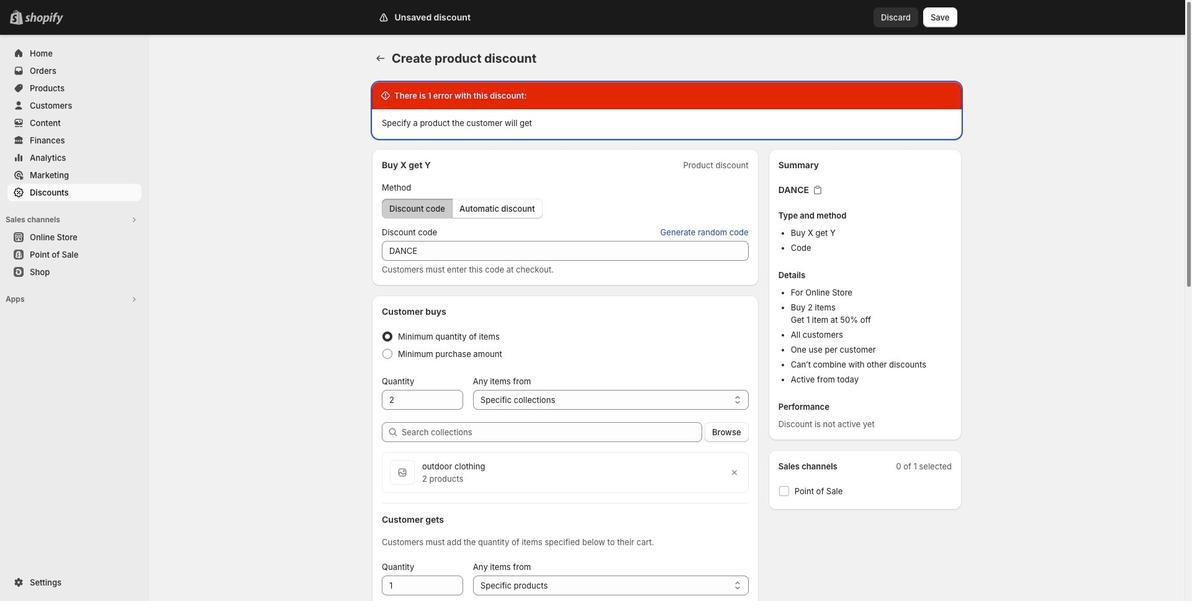 Task type: locate. For each thing, give the bounding box(es) containing it.
None text field
[[382, 241, 749, 261]]

Search collections text field
[[402, 422, 702, 442]]

None text field
[[382, 390, 463, 410], [382, 576, 463, 596], [382, 390, 463, 410], [382, 576, 463, 596]]



Task type: describe. For each thing, give the bounding box(es) containing it.
shopify image
[[25, 12, 63, 25]]



Task type: vqa. For each thing, say whether or not it's contained in the screenshot.
bottommost Manage link
no



